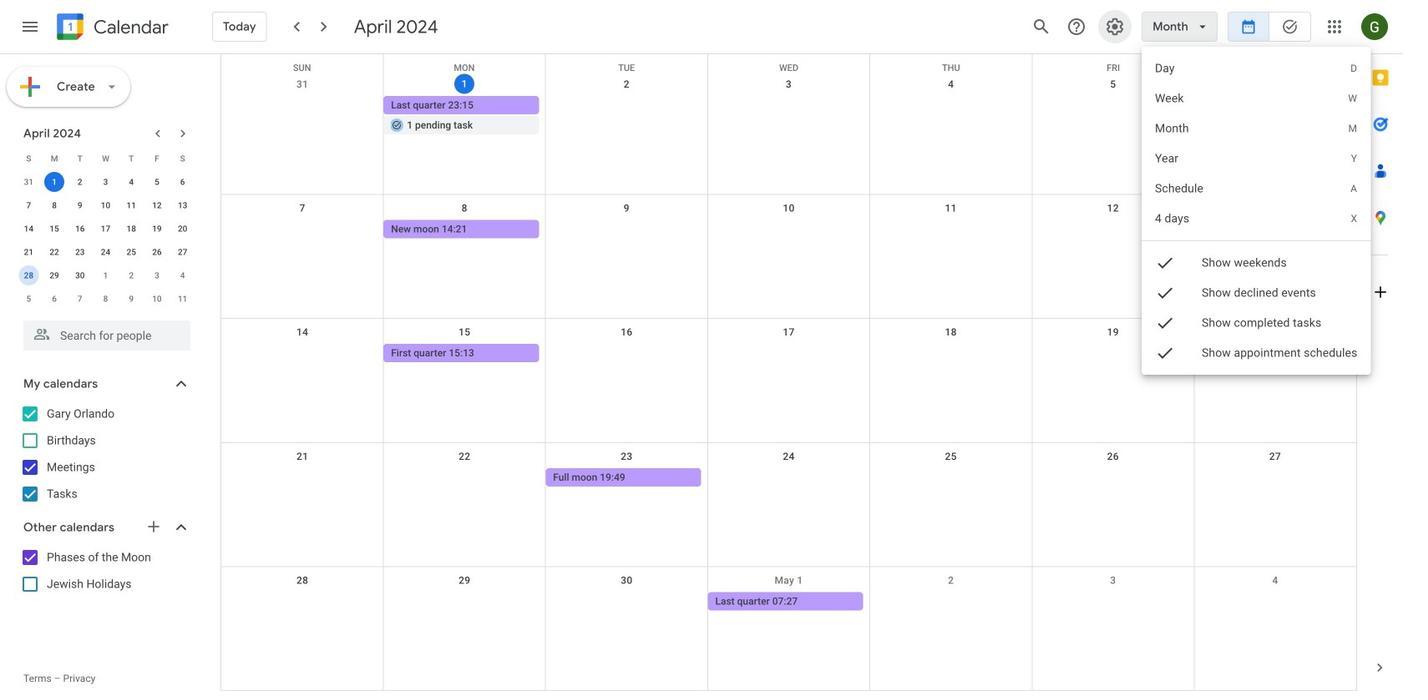 Task type: describe. For each thing, give the bounding box(es) containing it.
march 31 element
[[19, 172, 39, 192]]

6 menu item from the top
[[1142, 204, 1371, 234]]

30 element
[[70, 266, 90, 286]]

may 4 element
[[173, 266, 193, 286]]

april 2024 grid
[[16, 147, 195, 311]]

3 menu item from the top
[[1142, 114, 1371, 144]]

heading inside calendar element
[[90, 17, 169, 37]]

9 element
[[70, 195, 90, 216]]

may 11 element
[[173, 289, 193, 309]]

6 element
[[173, 172, 193, 192]]

may 7 element
[[70, 289, 90, 309]]

26 element
[[147, 242, 167, 262]]

5 element
[[147, 172, 167, 192]]

23 element
[[70, 242, 90, 262]]

16 element
[[70, 219, 90, 239]]

13 element
[[173, 195, 193, 216]]

17 element
[[96, 219, 116, 239]]

may 1 element
[[96, 266, 116, 286]]

8 element
[[44, 195, 64, 216]]

may 10 element
[[147, 289, 167, 309]]

14 element
[[19, 219, 39, 239]]

25 element
[[121, 242, 141, 262]]

4 element
[[121, 172, 141, 192]]

calendar element
[[53, 10, 169, 47]]

3 checkbox item from the top
[[1142, 308, 1371, 338]]

1, today element
[[44, 172, 64, 192]]

4 checkbox item from the top
[[1142, 338, 1371, 368]]

Search for people text field
[[33, 321, 180, 351]]

11 element
[[121, 195, 141, 216]]

may 5 element
[[19, 289, 39, 309]]

my calendars list
[[3, 401, 207, 508]]

may 3 element
[[147, 266, 167, 286]]

settings menu image
[[1105, 17, 1125, 37]]

21 element
[[19, 242, 39, 262]]

7 element
[[19, 195, 39, 216]]



Task type: locate. For each thing, give the bounding box(es) containing it.
grid
[[221, 54, 1357, 692]]

5 menu item from the top
[[1142, 174, 1371, 204]]

main drawer image
[[20, 17, 40, 37]]

4 menu item from the top
[[1142, 144, 1371, 174]]

may 6 element
[[44, 289, 64, 309]]

2 checkbox item from the top
[[1142, 278, 1371, 308]]

add other calendars image
[[145, 519, 162, 535]]

menu
[[1142, 47, 1371, 375]]

22 element
[[44, 242, 64, 262]]

menu item
[[1142, 53, 1371, 84], [1142, 84, 1371, 114], [1142, 114, 1371, 144], [1142, 144, 1371, 174], [1142, 174, 1371, 204], [1142, 204, 1371, 234]]

29 element
[[44, 266, 64, 286]]

10 element
[[96, 195, 116, 216]]

may 8 element
[[96, 289, 116, 309]]

checkbox item
[[1142, 248, 1371, 278], [1142, 278, 1371, 308], [1142, 308, 1371, 338], [1142, 338, 1371, 368]]

2 element
[[70, 172, 90, 192]]

1 menu item from the top
[[1142, 53, 1371, 84]]

heading
[[90, 17, 169, 37]]

20 element
[[173, 219, 193, 239]]

15 element
[[44, 219, 64, 239]]

18 element
[[121, 219, 141, 239]]

3 element
[[96, 172, 116, 192]]

may 9 element
[[121, 289, 141, 309]]

12 element
[[147, 195, 167, 216]]

19 element
[[147, 219, 167, 239]]

27 element
[[173, 242, 193, 262]]

None search field
[[0, 314, 207, 351]]

1 checkbox item from the top
[[1142, 248, 1371, 278]]

other calendars list
[[3, 545, 207, 598]]

28 element
[[19, 266, 39, 286]]

tab list
[[1357, 54, 1403, 645]]

may 2 element
[[121, 266, 141, 286]]

2 menu item from the top
[[1142, 84, 1371, 114]]

cell
[[221, 96, 384, 136], [384, 96, 546, 136], [546, 96, 708, 136], [870, 96, 1032, 136], [1032, 96, 1194, 136], [1194, 96, 1357, 136], [42, 170, 67, 194], [221, 220, 384, 240], [546, 220, 708, 240], [870, 220, 1032, 240], [1032, 220, 1194, 240], [1194, 220, 1357, 240], [16, 264, 42, 287], [221, 344, 384, 364], [546, 344, 708, 364], [870, 344, 1032, 364], [1032, 344, 1194, 364], [1194, 344, 1357, 364], [221, 468, 384, 488], [384, 468, 546, 488], [870, 468, 1032, 488], [1032, 468, 1194, 488], [1194, 468, 1357, 488], [221, 593, 384, 613], [384, 593, 546, 613], [546, 593, 708, 613], [870, 593, 1032, 613], [1032, 593, 1194, 613], [1194, 593, 1357, 613]]

24 element
[[96, 242, 116, 262]]

column header
[[1195, 54, 1357, 71]]

row
[[221, 54, 1357, 73], [221, 71, 1357, 195], [16, 147, 195, 170], [16, 170, 195, 194], [16, 194, 195, 217], [221, 195, 1357, 319], [16, 217, 195, 241], [16, 241, 195, 264], [16, 264, 195, 287], [16, 287, 195, 311], [221, 319, 1357, 443], [221, 443, 1357, 568], [221, 568, 1357, 692]]

row group
[[16, 170, 195, 311]]



Task type: vqa. For each thing, say whether or not it's contained in the screenshot.
120 minutes option
no



